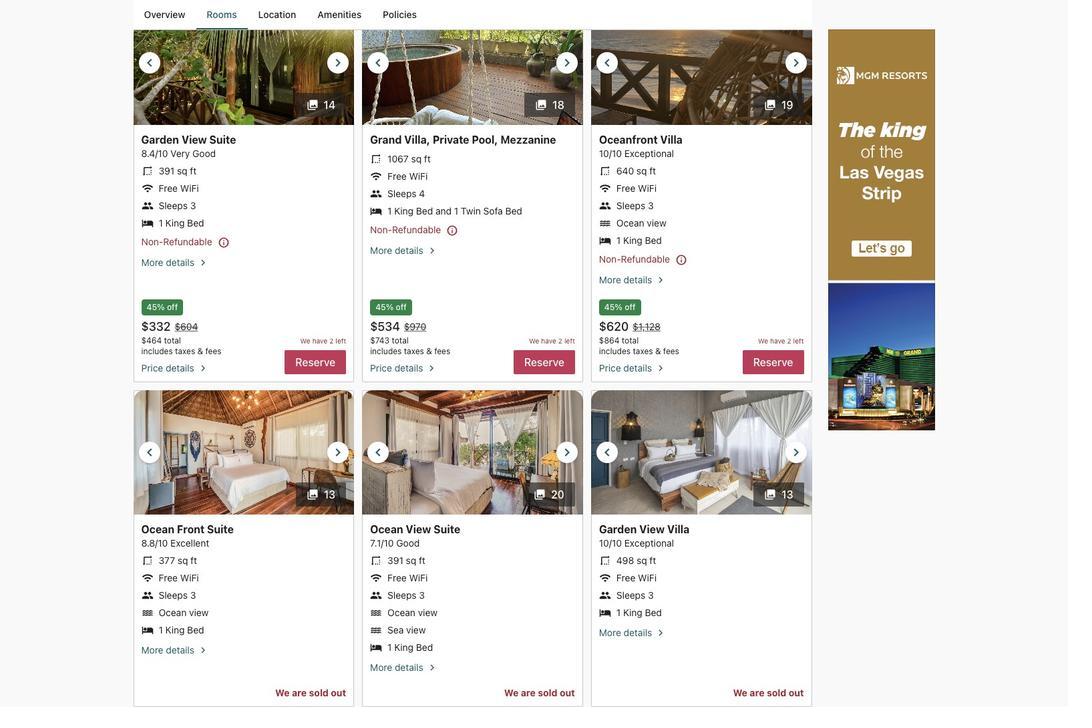 Task type: locate. For each thing, give the bounding box(es) containing it.
& for $332
[[198, 346, 203, 356]]

1 fees from the left
[[206, 346, 222, 356]]

price down $464
[[141, 362, 163, 374]]

1 reserve from the left
[[296, 356, 336, 368]]

sold for garden view villa
[[767, 687, 787, 699]]

show previous image image for oceanfront villa
[[599, 55, 615, 71]]

2 horizontal spatial price
[[599, 362, 621, 374]]

pool,
[[472, 134, 498, 146]]

ocean view
[[617, 217, 667, 228], [159, 607, 209, 618], [388, 607, 438, 618]]

list
[[133, 0, 812, 29], [370, 153, 575, 217], [141, 165, 346, 229], [599, 165, 804, 247], [141, 555, 346, 636], [370, 555, 575, 654], [599, 555, 804, 619]]

3 down '498 sq ft'
[[648, 590, 654, 601]]

off for $620
[[625, 302, 636, 312]]

free wifi list item for ocean view suite
[[370, 572, 575, 584]]

0 horizontal spatial good
[[193, 148, 216, 159]]

front
[[177, 523, 205, 535]]

garden view suite 8.4/10 very good
[[141, 134, 236, 159]]

show previous image image for ocean view suite
[[370, 445, 386, 461]]

sold for ocean view suite
[[538, 687, 558, 699]]

price details down $864
[[599, 362, 652, 374]]

free down the very
[[159, 182, 178, 194]]

1 horizontal spatial good
[[397, 537, 420, 549]]

includes inside $620 $1,128 $864 total includes taxes & fees
[[599, 346, 631, 356]]

free down 377
[[159, 572, 178, 584]]

3 & from the left
[[656, 346, 661, 356]]

sq for garden view suite
[[177, 165, 188, 176]]

price details down $743
[[370, 362, 423, 374]]

1 we have 2 left from the left
[[300, 337, 346, 345]]

0 horizontal spatial price details
[[141, 362, 194, 374]]

sleeps 3 list item
[[141, 200, 346, 212], [599, 200, 804, 212], [141, 590, 346, 602], [370, 590, 575, 602], [599, 590, 804, 602]]

45% off up $620
[[605, 302, 636, 312]]

$534 $970 $743 total includes taxes & fees
[[370, 320, 451, 356]]

1 13 from the left
[[324, 489, 336, 501]]

suite for ocean front suite
[[207, 523, 234, 535]]

1 horizontal spatial have
[[542, 337, 557, 345]]

2 horizontal spatial non-refundable
[[599, 253, 670, 265]]

sleeps 3 for ocean view suite
[[388, 590, 425, 601]]

price details button down $534 $970 $743 total includes taxes & fees
[[370, 357, 451, 374]]

free wifi
[[388, 170, 428, 182], [159, 182, 199, 194], [617, 182, 657, 194], [159, 572, 199, 584], [388, 572, 428, 584], [617, 572, 657, 584]]

free wifi for garden view villa
[[617, 572, 657, 584]]

0 horizontal spatial ocean view list item
[[141, 607, 346, 619]]

ocean view up sea view
[[388, 607, 438, 618]]

total down $604 button in the left top of the page
[[164, 336, 181, 346]]

1 45% from the left
[[147, 302, 165, 312]]

fees
[[206, 346, 222, 356], [435, 346, 451, 356], [664, 346, 680, 356]]

0 horizontal spatial taxes
[[175, 346, 195, 356]]

1 horizontal spatial 45% off
[[376, 302, 407, 312]]

1 horizontal spatial 391 sq ft
[[388, 555, 426, 566]]

2 vertical spatial non-
[[599, 253, 621, 265]]

we are sold out for garden view villa
[[734, 687, 804, 699]]

1 horizontal spatial includes
[[370, 346, 402, 356]]

3 45% from the left
[[605, 302, 623, 312]]

view inside garden view suite 8.4/10 very good
[[182, 134, 207, 146]]

1 horizontal spatial price details button
[[370, 357, 451, 374]]

1 horizontal spatial &
[[427, 346, 432, 356]]

bed
[[416, 205, 433, 216], [506, 205, 523, 216], [187, 217, 204, 228], [645, 234, 662, 246], [645, 607, 662, 618], [187, 624, 204, 636], [416, 642, 433, 653]]

1 45% off from the left
[[147, 302, 178, 312]]

3 down 377 sq ft
[[190, 590, 196, 601]]

includes down $464
[[141, 346, 173, 356]]

3 down the 640 sq ft
[[648, 200, 654, 211]]

3 total from the left
[[622, 336, 639, 346]]

free down 640
[[617, 182, 636, 194]]

are for ocean front suite
[[292, 687, 307, 699]]

free wifi down 377 sq ft
[[159, 572, 199, 584]]

2 2 from the left
[[559, 337, 563, 345]]

1 horizontal spatial view
[[406, 523, 431, 535]]

2 horizontal spatial we are sold out
[[734, 687, 804, 699]]

villa inside garden view villa 10/10 exceptional
[[668, 523, 690, 535]]

exceptional
[[625, 148, 674, 159], [625, 537, 674, 549]]

$1,128
[[633, 321, 661, 332]]

3 we are sold out from the left
[[734, 687, 804, 699]]

2 horizontal spatial 2
[[788, 337, 792, 345]]

391 sq ft list item for ocean view suite
[[370, 555, 575, 567]]

suite inside ocean view suite 7.1/10 good
[[434, 523, 461, 535]]

ocean up sea view
[[388, 607, 416, 618]]

391
[[159, 165, 175, 176], [388, 555, 404, 566]]

2 we have 2 left from the left
[[530, 337, 575, 345]]

2 horizontal spatial refundable
[[621, 253, 670, 265]]

& down the $970 "button"
[[427, 346, 432, 356]]

includes down $864
[[599, 346, 631, 356]]

suite
[[210, 134, 236, 146], [207, 523, 234, 535], [434, 523, 461, 535]]

1 king bed and 1 twin sofa bed list item
[[370, 205, 575, 217]]

1 horizontal spatial 45%
[[376, 302, 394, 312]]

0 horizontal spatial view
[[182, 134, 207, 146]]

1 vertical spatial garden
[[599, 523, 637, 535]]

taxes inside $620 $1,128 $864 total includes taxes & fees
[[633, 346, 653, 356]]

2 horizontal spatial are
[[750, 687, 765, 699]]

391 down 7.1/10
[[388, 555, 404, 566]]

sleeps 3 list item for ocean view suite
[[370, 590, 575, 602]]

sleeps 3 down '498 sq ft'
[[617, 590, 654, 601]]

ocean inside "ocean front suite 8.8/10 excellent"
[[141, 523, 174, 535]]

non-
[[370, 224, 392, 235], [141, 236, 163, 247], [599, 253, 621, 265]]

sleeps down 377 sq ft
[[159, 590, 188, 601]]

2 exceptional from the top
[[625, 537, 674, 549]]

view for ocean view suite
[[418, 607, 438, 618]]

3 includes from the left
[[599, 346, 631, 356]]

taxes
[[175, 346, 195, 356], [404, 346, 424, 356], [633, 346, 653, 356]]

1 king bed list item
[[141, 217, 346, 229], [599, 234, 804, 247], [599, 607, 804, 619], [141, 624, 346, 636], [370, 642, 575, 654]]

price details button
[[141, 357, 222, 374], [370, 357, 451, 374], [599, 357, 680, 374]]

& inside $534 $970 $743 total includes taxes & fees
[[427, 346, 432, 356]]

view up sea view
[[418, 607, 438, 618]]

view inside garden view villa 10/10 exceptional
[[640, 523, 665, 535]]

0 vertical spatial non-refundable
[[370, 224, 441, 235]]

free wifi down '498 sq ft'
[[617, 572, 657, 584]]

45% for $332
[[147, 302, 165, 312]]

taxes down the $970 "button"
[[404, 346, 424, 356]]

villa right oceanfront
[[661, 134, 683, 146]]

ocean view list item down the 377 sq ft list item
[[141, 607, 346, 619]]

& down $604 button in the left top of the page
[[198, 346, 203, 356]]

3 left from the left
[[794, 337, 804, 345]]

free down 7.1/10
[[388, 572, 407, 584]]

0 vertical spatial villa
[[661, 134, 683, 146]]

2 have from the left
[[542, 337, 557, 345]]

list containing 498 sq ft
[[599, 555, 804, 619]]

20 button
[[523, 483, 575, 507]]

ocean front suite 8.8/10 excellent
[[141, 523, 234, 549]]

13
[[324, 489, 336, 501], [782, 489, 794, 501]]

391 sq ft down the very
[[159, 165, 197, 176]]

0 vertical spatial 391 sq ft
[[159, 165, 197, 176]]

total right $864
[[622, 336, 639, 346]]

0 horizontal spatial reserve link
[[285, 350, 346, 374]]

45% off up $332
[[147, 302, 178, 312]]

sleeps inside sleeps 4 list item
[[388, 188, 417, 199]]

1 horizontal spatial 2
[[559, 337, 563, 345]]

wifi down '498 sq ft'
[[638, 572, 657, 584]]

3 out from the left
[[789, 687, 804, 699]]

ipod dock, mp3 dock image
[[591, 390, 812, 515]]

non-refundable
[[370, 224, 441, 235], [141, 236, 212, 247], [599, 253, 670, 265]]

1 horizontal spatial off
[[396, 302, 407, 312]]

free wifi list item
[[370, 170, 575, 182], [141, 182, 346, 194], [599, 182, 804, 194], [141, 572, 346, 584], [370, 572, 575, 584], [599, 572, 804, 584]]

1
[[388, 205, 392, 216], [454, 205, 459, 216], [159, 217, 163, 228], [617, 234, 621, 246], [617, 607, 621, 618], [159, 624, 163, 636], [388, 642, 392, 653]]

0 horizontal spatial price
[[141, 362, 163, 374]]

1067 sq ft
[[388, 153, 431, 164]]

1 horizontal spatial reserve link
[[514, 350, 575, 374]]

view inside ocean view suite 7.1/10 good
[[406, 523, 431, 535]]

left for $332
[[336, 337, 346, 345]]

1 horizontal spatial sold
[[538, 687, 558, 699]]

medium image for 20
[[426, 662, 438, 674]]

sq right 498
[[637, 555, 647, 566]]

ocean up 7.1/10
[[370, 523, 404, 535]]

&
[[198, 346, 203, 356], [427, 346, 432, 356], [656, 346, 661, 356]]

sleeps up sea view
[[388, 590, 417, 601]]

view for garden view villa
[[640, 523, 665, 535]]

fees inside $534 $970 $743 total includes taxes & fees
[[435, 346, 451, 356]]

ocean view down 377 sq ft
[[159, 607, 209, 618]]

1 horizontal spatial non-refundable
[[370, 224, 441, 235]]

free wifi down the very
[[159, 182, 199, 194]]

& inside $620 $1,128 $864 total includes taxes & fees
[[656, 346, 661, 356]]

2 we are sold out from the left
[[505, 687, 575, 699]]

travelers
[[213, 6, 254, 17]]

free wifi down the 640 sq ft
[[617, 182, 657, 194]]

garden inside garden view suite 8.4/10 very good
[[141, 134, 179, 146]]

taxes inside $534 $970 $743 total includes taxes & fees
[[404, 346, 424, 356]]

2 horizontal spatial includes
[[599, 346, 631, 356]]

13 right show all 13 images for garden view villa
[[782, 489, 794, 501]]

1 13 button from the left
[[296, 483, 346, 507]]

off up $970
[[396, 302, 407, 312]]

2 horizontal spatial ocean view
[[617, 217, 667, 228]]

total down the $970 "button"
[[392, 336, 409, 346]]

off up $620
[[625, 302, 636, 312]]

1 out from the left
[[331, 687, 346, 699]]

1 horizontal spatial non-
[[370, 224, 392, 235]]

oceanfront villa 10/10 exceptional
[[599, 134, 683, 159]]

1 vertical spatial refundable
[[163, 236, 212, 247]]

0 horizontal spatial sold
[[309, 687, 329, 699]]

498 sq ft
[[617, 555, 657, 566]]

price details button down $620 $1,128 $864 total includes taxes & fees
[[599, 357, 680, 374]]

more for garden view villa
[[599, 627, 622, 638]]

oceanfront
[[599, 134, 658, 146]]

villa up 498 sq ft list item at right
[[668, 523, 690, 535]]

free for garden view suite
[[159, 182, 178, 194]]

price details down $464
[[141, 362, 194, 374]]

wifi up 4 on the left top
[[409, 170, 428, 182]]

includes inside the '$332 $604 $464 total includes taxes & fees'
[[141, 346, 173, 356]]

view
[[647, 217, 667, 228], [189, 607, 209, 618], [418, 607, 438, 618], [406, 624, 426, 636]]

non- for suite
[[141, 236, 163, 247]]

list for oceanfront villa
[[599, 165, 804, 247]]

ocean view list item down 640 sq ft list item
[[599, 217, 804, 229]]

0 horizontal spatial includes
[[141, 346, 173, 356]]

non-refundable button for 10/10
[[599, 253, 693, 266]]

medium image
[[426, 245, 438, 257], [655, 274, 667, 286], [655, 627, 667, 639], [426, 662, 438, 674]]

price down $864
[[599, 362, 621, 374]]

price for $620
[[599, 362, 621, 374]]

2 for $620
[[788, 337, 792, 345]]

exceptional inside garden view villa 10/10 exceptional
[[625, 537, 674, 549]]

includes inside $534 $970 $743 total includes taxes & fees
[[370, 346, 402, 356]]

show all 13 images for garden view villa image
[[765, 489, 777, 501]]

garden view villa 10/10 exceptional
[[599, 523, 690, 549]]

1 left from the left
[[336, 337, 346, 345]]

45% off up the $534
[[376, 302, 407, 312]]

2 sold from the left
[[538, 687, 558, 699]]

0 vertical spatial good
[[193, 148, 216, 159]]

includes down $743
[[370, 346, 402, 356]]

377 sq ft list item
[[141, 555, 346, 567]]

total inside $534 $970 $743 total includes taxes & fees
[[392, 336, 409, 346]]

2 & from the left
[[427, 346, 432, 356]]

1 horizontal spatial reserve
[[525, 356, 565, 368]]

ocean down 377 sq ft
[[159, 607, 187, 618]]

sleeps 3 down the 640 sq ft
[[617, 200, 654, 211]]

we are sold out for ocean view suite
[[505, 687, 575, 699]]

14
[[324, 99, 336, 111]]

13 button for ocean front suite
[[296, 483, 346, 507]]

1 2 from the left
[[330, 337, 334, 345]]

suite for ocean view suite
[[434, 523, 461, 535]]

0 horizontal spatial fees
[[206, 346, 222, 356]]

1 king bed
[[159, 217, 204, 228], [617, 234, 662, 246], [617, 607, 662, 618], [159, 624, 204, 636], [388, 642, 433, 653]]

price
[[141, 362, 163, 374], [370, 362, 392, 374], [599, 362, 621, 374]]

$620
[[599, 320, 629, 334]]

3 reserve link from the left
[[743, 350, 804, 374]]

0 vertical spatial 391 sq ft list item
[[141, 165, 346, 177]]

3 2 from the left
[[788, 337, 792, 345]]

3 have from the left
[[771, 337, 786, 345]]

good right 7.1/10
[[397, 537, 420, 549]]

ocean view for ocean front suite
[[159, 607, 209, 618]]

details
[[395, 245, 424, 256], [166, 257, 195, 268], [624, 274, 653, 285], [166, 362, 194, 374], [395, 362, 423, 374], [624, 362, 652, 374], [624, 627, 653, 638], [166, 644, 195, 656], [395, 662, 424, 673]]

1 horizontal spatial out
[[560, 687, 575, 699]]

2 reserve from the left
[[525, 356, 565, 368]]

2 horizontal spatial price details button
[[599, 357, 680, 374]]

ft for ocean front suite
[[191, 555, 197, 566]]

1 total from the left
[[164, 336, 181, 346]]

ocean view for ocean view suite
[[388, 607, 438, 618]]

policies link
[[372, 0, 428, 29]]

0 horizontal spatial non-
[[141, 236, 163, 247]]

1 price details button from the left
[[141, 357, 222, 374]]

have
[[313, 337, 328, 345], [542, 337, 557, 345], [771, 337, 786, 345]]

free wifi for garden view suite
[[159, 182, 199, 194]]

garden
[[141, 134, 179, 146], [599, 523, 637, 535]]

2 horizontal spatial reserve link
[[743, 350, 804, 374]]

medium image for $534
[[426, 362, 438, 374]]

sleeps for oceanfront villa
[[617, 200, 646, 211]]

2 off from the left
[[396, 302, 407, 312]]

show previous image image
[[141, 55, 157, 71], [370, 55, 386, 71], [599, 55, 615, 71], [141, 445, 157, 461], [370, 445, 386, 461], [599, 445, 615, 461]]

45% up $620
[[605, 302, 623, 312]]

show next image image for oceanfront villa
[[788, 55, 804, 71]]

show next image image
[[330, 55, 346, 71], [559, 55, 575, 71], [788, 55, 804, 71], [330, 445, 346, 461], [559, 445, 575, 461], [788, 445, 804, 461]]

3 for ocean front suite
[[190, 590, 196, 601]]

wifi down ocean view suite 7.1/10 good at the bottom of page
[[409, 572, 428, 584]]

2 horizontal spatial non-
[[599, 253, 621, 265]]

taxes down the $1,128 button at right
[[633, 346, 653, 356]]

1 sold from the left
[[309, 687, 329, 699]]

0 horizontal spatial non-refundable
[[141, 236, 212, 247]]

2 horizontal spatial sold
[[767, 687, 787, 699]]

have for $620
[[771, 337, 786, 345]]

sleeps 3 for oceanfront villa
[[617, 200, 654, 211]]

1 price from the left
[[141, 362, 163, 374]]

show all 14 images for garden view suite image
[[306, 99, 319, 111]]

2 13 from the left
[[782, 489, 794, 501]]

3 fees from the left
[[664, 346, 680, 356]]

391 sq ft list item down ocean view suite 7.1/10 good at the bottom of page
[[370, 555, 575, 567]]

ocean for ocean view suite
[[388, 607, 416, 618]]

fees inside the '$332 $604 $464 total includes taxes & fees'
[[206, 346, 222, 356]]

& inside the '$332 $604 $464 total includes taxes & fees'
[[198, 346, 203, 356]]

$864
[[599, 336, 620, 346]]

2 horizontal spatial &
[[656, 346, 661, 356]]

640 sq ft list item
[[599, 165, 804, 177]]

free for ocean view suite
[[388, 572, 407, 584]]

more details button for ocean front suite
[[141, 644, 346, 656]]

1 we are sold out from the left
[[276, 687, 346, 699]]

villa
[[661, 134, 683, 146], [668, 523, 690, 535]]

18 button
[[525, 93, 575, 117]]

$743
[[370, 336, 390, 346]]

grand villa, private pool, mezzanine
[[370, 134, 556, 146]]

2 horizontal spatial taxes
[[633, 346, 653, 356]]

total inside $620 $1,128 $864 total includes taxes & fees
[[622, 336, 639, 346]]

exceptional up the 640 sq ft
[[625, 148, 674, 159]]

1 vertical spatial exceptional
[[625, 537, 674, 549]]

1 horizontal spatial ocean view
[[388, 607, 438, 618]]

garden up 498
[[599, 523, 637, 535]]

1 horizontal spatial ocean view list item
[[370, 607, 575, 619]]

& down the $1,128 button at right
[[656, 346, 661, 356]]

45% up $332
[[147, 302, 165, 312]]

list containing overview
[[133, 0, 812, 29]]

2 reserve link from the left
[[514, 350, 575, 374]]

price details
[[141, 362, 194, 374], [370, 362, 423, 374], [599, 362, 652, 374]]

ocean up "8.8/10"
[[141, 523, 174, 535]]

1 vertical spatial non-
[[141, 236, 163, 247]]

medium image
[[197, 257, 209, 269], [197, 362, 209, 374], [426, 362, 438, 374], [655, 362, 667, 374], [197, 644, 209, 656]]

amenities
[[318, 9, 362, 20]]

garden view suite | garden view image
[[133, 1, 354, 125]]

7.1/10
[[370, 537, 394, 549]]

0 horizontal spatial garden
[[141, 134, 179, 146]]

view for ocean front suite
[[189, 607, 209, 618]]

ft down garden view suite 8.4/10 very good
[[190, 165, 197, 176]]

1 horizontal spatial 391
[[388, 555, 404, 566]]

1 vertical spatial 391 sq ft list item
[[370, 555, 575, 567]]

1 vertical spatial good
[[397, 537, 420, 549]]

2 horizontal spatial fees
[[664, 346, 680, 356]]

10/10
[[599, 148, 622, 159], [599, 537, 622, 549]]

1 price details from the left
[[141, 362, 194, 374]]

0 horizontal spatial 13
[[324, 489, 336, 501]]

popular
[[141, 6, 177, 17]]

sleeps for garden view villa
[[617, 590, 646, 601]]

377
[[159, 555, 175, 566]]

45% for $620
[[605, 302, 623, 312]]

taxes inside the '$332 $604 $464 total includes taxes & fees'
[[175, 346, 195, 356]]

0 vertical spatial garden
[[141, 134, 179, 146]]

good right the very
[[193, 148, 216, 159]]

1 bedroom, egyptian cotton sheets, premium bedding, down comforters image
[[133, 390, 354, 515]]

taxes down $604 button in the left top of the page
[[175, 346, 195, 356]]

show previous image image for garden view suite
[[141, 55, 157, 71]]

garden inside garden view villa 10/10 exceptional
[[599, 523, 637, 535]]

2 horizontal spatial price details
[[599, 362, 652, 374]]

good inside ocean view suite 7.1/10 good
[[397, 537, 420, 549]]

45% off
[[147, 302, 178, 312], [376, 302, 407, 312], [605, 302, 636, 312]]

0 vertical spatial exceptional
[[625, 148, 674, 159]]

45% off for $332
[[147, 302, 178, 312]]

2 total from the left
[[392, 336, 409, 346]]

policies
[[383, 9, 417, 20]]

1 includes from the left
[[141, 346, 173, 356]]

$1,128 button
[[632, 321, 662, 333]]

sleeps 3 list item for garden view suite
[[141, 200, 346, 212]]

3 taxes from the left
[[633, 346, 653, 356]]

0 horizontal spatial out
[[331, 687, 346, 699]]

ocean down 640
[[617, 217, 645, 228]]

3 we have 2 left from the left
[[759, 337, 804, 345]]

20
[[552, 489, 565, 501]]

list containing 640 sq ft
[[599, 165, 804, 247]]

$620 $1,128 $864 total includes taxes & fees
[[599, 320, 680, 356]]

1 horizontal spatial price
[[370, 362, 392, 374]]

price for $534
[[370, 362, 392, 374]]

2 horizontal spatial reserve
[[754, 356, 794, 368]]

10/10 down oceanfront
[[599, 148, 622, 159]]

$464
[[141, 336, 162, 346]]

price down $743
[[370, 362, 392, 374]]

1 taxes from the left
[[175, 346, 195, 356]]

sleeps down the 640 sq ft
[[617, 200, 646, 211]]

more for grand villa, private pool, mezzanine
[[370, 245, 392, 256]]

ocean view down the 640 sq ft
[[617, 217, 667, 228]]

left
[[336, 337, 346, 345], [565, 337, 575, 345], [794, 337, 804, 345]]

more details button
[[370, 245, 575, 257], [141, 257, 346, 269], [599, 274, 804, 286], [599, 627, 804, 639], [141, 644, 346, 656], [370, 662, 575, 674]]

0 horizontal spatial price details button
[[141, 357, 222, 374]]

2 vertical spatial refundable
[[621, 253, 670, 265]]

0 horizontal spatial 391 sq ft list item
[[141, 165, 346, 177]]

rooms link
[[196, 0, 248, 29]]

1 & from the left
[[198, 346, 203, 356]]

1 vertical spatial villa
[[668, 523, 690, 535]]

0 horizontal spatial are
[[292, 687, 307, 699]]

3 are from the left
[[750, 687, 765, 699]]

0 horizontal spatial off
[[167, 302, 178, 312]]

off
[[167, 302, 178, 312], [396, 302, 407, 312], [625, 302, 636, 312]]

391 sq ft down ocean view suite 7.1/10 good at the bottom of page
[[388, 555, 426, 566]]

exceptional up '498 sq ft'
[[625, 537, 674, 549]]

$970
[[404, 321, 427, 332]]

sleeps 3 up sea view
[[388, 590, 425, 601]]

2 horizontal spatial we have 2 left
[[759, 337, 804, 345]]

45% up the $534
[[376, 302, 394, 312]]

3 down garden view suite 8.4/10 very good
[[190, 200, 196, 211]]

0 horizontal spatial 391
[[159, 165, 175, 176]]

total inside the '$332 $604 $464 total includes taxes & fees'
[[164, 336, 181, 346]]

0 horizontal spatial we are sold out
[[276, 687, 346, 699]]

1 horizontal spatial we have 2 left
[[530, 337, 575, 345]]

sofa
[[484, 205, 503, 216]]

2 13 button from the left
[[754, 483, 804, 507]]

villa,
[[405, 134, 430, 146]]

amenities link
[[307, 0, 372, 29]]

sq
[[411, 153, 422, 164], [177, 165, 188, 176], [637, 165, 647, 176], [178, 555, 188, 566], [406, 555, 417, 566], [637, 555, 647, 566]]

391 sq ft for garden view suite
[[159, 165, 197, 176]]

1 vertical spatial 10/10
[[599, 537, 622, 549]]

garden up 8.4/10
[[141, 134, 179, 146]]

0 horizontal spatial ocean view
[[159, 607, 209, 618]]

0 horizontal spatial total
[[164, 336, 181, 346]]

sleeps 3 for ocean front suite
[[159, 590, 196, 601]]

sleeps down the very
[[159, 200, 188, 211]]

suite inside garden view suite 8.4/10 very good
[[210, 134, 236, 146]]

2 horizontal spatial 45% off
[[605, 302, 636, 312]]

1 king bed and 1 twin sofa bed
[[388, 205, 523, 216]]

2 are from the left
[[521, 687, 536, 699]]

sleeps left 4 on the left top
[[388, 188, 417, 199]]

1 vertical spatial non-refundable
[[141, 236, 212, 247]]

1 horizontal spatial left
[[565, 337, 575, 345]]

garden for villa
[[599, 523, 637, 535]]

we have 2 left
[[300, 337, 346, 345], [530, 337, 575, 345], [759, 337, 804, 345]]

13 for suite
[[324, 489, 336, 501]]

3 sold from the left
[[767, 687, 787, 699]]

free for oceanfront villa
[[617, 182, 636, 194]]

ft down ocean view suite 7.1/10 good at the bottom of page
[[419, 555, 426, 566]]

& for $534
[[427, 346, 432, 356]]

0 horizontal spatial non-refundable button
[[141, 236, 235, 249]]

3 45% off from the left
[[605, 302, 636, 312]]

2 price details from the left
[[370, 362, 423, 374]]

2 left from the left
[[565, 337, 575, 345]]

free wifi list item for garden view villa
[[599, 572, 804, 584]]

4
[[419, 188, 425, 199]]

sleeps 3 down 377 sq ft
[[159, 590, 196, 601]]

1 reserve link from the left
[[285, 350, 346, 374]]

2 for $332
[[330, 337, 334, 345]]

2 price details button from the left
[[370, 357, 451, 374]]

45% off for $534
[[376, 302, 407, 312]]

sq right 640
[[637, 165, 647, 176]]

1 horizontal spatial are
[[521, 687, 536, 699]]

2 horizontal spatial 45%
[[605, 302, 623, 312]]

1 have from the left
[[313, 337, 328, 345]]

2 vertical spatial non-refundable
[[599, 253, 670, 265]]

ocean view list item
[[599, 217, 804, 229], [141, 607, 346, 619], [370, 607, 575, 619]]

sleeps 3 down the very
[[159, 200, 196, 211]]

391 down 8.4/10
[[159, 165, 175, 176]]

includes for $620
[[599, 346, 631, 356]]

more
[[370, 245, 392, 256], [141, 257, 163, 268], [599, 274, 622, 285], [599, 627, 622, 638], [141, 644, 163, 656], [370, 662, 392, 673]]

sq right 377
[[178, 555, 188, 566]]

45% off for $620
[[605, 302, 636, 312]]

ft down oceanfront villa 10/10 exceptional
[[650, 165, 656, 176]]

2 horizontal spatial total
[[622, 336, 639, 346]]

2 taxes from the left
[[404, 346, 424, 356]]

391 sq ft list item
[[141, 165, 346, 177], [370, 555, 575, 567]]

2 45% from the left
[[376, 302, 394, 312]]

2 45% off from the left
[[376, 302, 407, 312]]

2 includes from the left
[[370, 346, 402, 356]]

fees inside $620 $1,128 $864 total includes taxes & fees
[[664, 346, 680, 356]]

3 price details from the left
[[599, 362, 652, 374]]

2 fees from the left
[[435, 346, 451, 356]]

0 horizontal spatial have
[[313, 337, 328, 345]]

14 button
[[296, 93, 346, 117]]

ocean view suite | 1 bedroom, egyptian cotton sheets, premium bedding, down comforters image
[[362, 390, 583, 515]]

sea view list item
[[370, 624, 575, 636]]

13 right show all 13 images for ocean front suite
[[324, 489, 336, 501]]

suite inside "ocean front suite 8.8/10 excellent"
[[207, 523, 234, 535]]

sold for ocean front suite
[[309, 687, 329, 699]]

wifi down the very
[[180, 182, 199, 194]]

view down the 640 sq ft
[[647, 217, 667, 228]]

sq down the very
[[177, 165, 188, 176]]

1 10/10 from the top
[[599, 148, 622, 159]]

price details button down the '$332 $604 $464 total includes taxes & fees'
[[141, 357, 222, 374]]

ft down excellent
[[191, 555, 197, 566]]

3 reserve from the left
[[754, 356, 794, 368]]

wifi
[[409, 170, 428, 182], [180, 182, 199, 194], [638, 182, 657, 194], [180, 572, 199, 584], [409, 572, 428, 584], [638, 572, 657, 584]]

3 off from the left
[[625, 302, 636, 312]]

good
[[193, 148, 216, 159], [397, 537, 420, 549]]

includes
[[141, 346, 173, 356], [370, 346, 402, 356], [599, 346, 631, 356]]

non-refundable button
[[370, 224, 464, 237], [141, 236, 235, 249], [599, 253, 693, 266]]

19 button
[[754, 93, 804, 117]]

free wifi list item for garden view suite
[[141, 182, 346, 194]]

1 exceptional from the top
[[625, 148, 674, 159]]

2 horizontal spatial left
[[794, 337, 804, 345]]

0 horizontal spatial left
[[336, 337, 346, 345]]

more details
[[370, 245, 424, 256], [141, 257, 195, 268], [599, 274, 653, 285], [599, 627, 653, 638], [141, 644, 195, 656], [370, 662, 424, 673]]

1 off from the left
[[167, 302, 178, 312]]

1 vertical spatial 391 sq ft
[[388, 555, 426, 566]]

view
[[182, 134, 207, 146], [406, 523, 431, 535], [640, 523, 665, 535]]

3 price from the left
[[599, 362, 621, 374]]

sleeps for ocean front suite
[[159, 590, 188, 601]]

sleeps down '498 sq ft'
[[617, 590, 646, 601]]

2
[[330, 337, 334, 345], [559, 337, 563, 345], [788, 337, 792, 345]]

price for $332
[[141, 362, 163, 374]]

show all 18 images for grand villa, private pool, mezzanine image
[[536, 99, 548, 111]]

wifi down the 640 sq ft
[[638, 182, 657, 194]]

out for ocean front suite
[[331, 687, 346, 699]]

1 are from the left
[[292, 687, 307, 699]]

1 horizontal spatial we are sold out
[[505, 687, 575, 699]]

sq for garden view villa
[[637, 555, 647, 566]]

2 10/10 from the top
[[599, 537, 622, 549]]

0 horizontal spatial we have 2 left
[[300, 337, 346, 345]]

3 price details button from the left
[[599, 357, 680, 374]]

ocean view list item up sea view list item
[[370, 607, 575, 619]]

sq down ocean view suite 7.1/10 good at the bottom of page
[[406, 555, 417, 566]]

2 price from the left
[[370, 362, 392, 374]]

498
[[617, 555, 634, 566]]

1 horizontal spatial garden
[[599, 523, 637, 535]]

1 horizontal spatial price details
[[370, 362, 423, 374]]

sleeps 3 list item for ocean front suite
[[141, 590, 346, 602]]

2 for $534
[[559, 337, 563, 345]]

ft
[[424, 153, 431, 164], [190, 165, 197, 176], [650, 165, 656, 176], [191, 555, 197, 566], [419, 555, 426, 566], [650, 555, 657, 566]]

we
[[300, 337, 311, 345], [530, 337, 540, 345], [759, 337, 769, 345], [276, 687, 290, 699], [505, 687, 519, 699], [734, 687, 748, 699]]

2 out from the left
[[560, 687, 575, 699]]

2 horizontal spatial ocean view list item
[[599, 217, 804, 229]]

list containing 377 sq ft
[[141, 555, 346, 636]]



Task type: vqa. For each thing, say whether or not it's contained in the screenshot.
Garden View Suite 3
yes



Task type: describe. For each thing, give the bounding box(es) containing it.
left for $534
[[565, 337, 575, 345]]

$534
[[370, 320, 400, 334]]

0 vertical spatial non-
[[370, 224, 392, 235]]

640
[[617, 165, 634, 176]]

$604 button
[[173, 321, 200, 333]]

have for $332
[[313, 337, 328, 345]]

18
[[553, 99, 565, 111]]

ocean view suite 7.1/10 good
[[370, 523, 461, 549]]

sleeps 4 list item
[[370, 188, 575, 200]]

price details for $332
[[141, 362, 194, 374]]

sleeps 3 for garden view suite
[[159, 200, 196, 211]]

medium image for $620
[[655, 362, 667, 374]]

twin
[[461, 205, 481, 216]]

fees for $332
[[206, 346, 222, 356]]

taxes for $620
[[633, 346, 653, 356]]

fees for $534
[[435, 346, 451, 356]]

1067 sq ft list item
[[370, 153, 575, 165]]

wifi for oceanfront villa
[[638, 182, 657, 194]]

sleeps 3 for garden view villa
[[617, 590, 654, 601]]

10/10 inside garden view villa 10/10 exceptional
[[599, 537, 622, 549]]

free wifi list item for oceanfront villa
[[599, 182, 804, 194]]

498 sq ft list item
[[599, 555, 804, 567]]

$970 button
[[403, 321, 428, 333]]

more details for ocean view suite
[[370, 662, 424, 673]]

640 sq ft
[[617, 165, 656, 176]]

off for $534
[[396, 302, 407, 312]]

ocean view list item for ocean front suite
[[141, 607, 346, 619]]

price details for $534
[[370, 362, 423, 374]]

1 horizontal spatial non-refundable button
[[370, 224, 464, 237]]

list for ocean front suite
[[141, 555, 346, 636]]

ft for garden view villa
[[650, 555, 657, 566]]

total for $332
[[164, 336, 181, 346]]

ocean view list item for oceanfront villa
[[599, 217, 804, 229]]

sleeps for garden view suite
[[159, 200, 188, 211]]

show previous image image for grand villa, private pool, mezzanine
[[370, 55, 386, 71]]

exceptional inside oceanfront villa 10/10 exceptional
[[625, 148, 674, 159]]

ocean view for oceanfront villa
[[617, 217, 667, 228]]

free wifi for ocean view suite
[[388, 572, 428, 584]]

show all 19 images for oceanfront villa image
[[765, 99, 777, 111]]

price details button for $620
[[599, 357, 680, 374]]

popular among travelers
[[141, 6, 254, 17]]

& for $620
[[656, 346, 661, 356]]

price details for $620
[[599, 362, 652, 374]]

sea view
[[388, 624, 426, 636]]

free wifi list item for ocean front suite
[[141, 572, 346, 584]]

wifi for garden view suite
[[180, 182, 199, 194]]

non-refundable for 10/10
[[599, 253, 670, 265]]

and
[[436, 205, 452, 216]]

45% for $534
[[376, 302, 394, 312]]

391 for garden view suite
[[159, 165, 175, 176]]

ocean view list item for ocean view suite
[[370, 607, 575, 619]]

sleeps 4
[[388, 188, 425, 199]]

8.8/10
[[141, 537, 168, 549]]

total for $534
[[392, 336, 409, 346]]

view for ocean view suite
[[406, 523, 431, 535]]

$332 $604 $464 total includes taxes & fees
[[141, 320, 222, 356]]

0 vertical spatial refundable
[[392, 224, 441, 235]]

overview link
[[133, 0, 196, 29]]

location link
[[248, 0, 307, 29]]

more details for ocean front suite
[[141, 644, 195, 656]]

ft for garden view suite
[[190, 165, 197, 176]]

medium image for 13
[[655, 627, 667, 639]]

rooms
[[207, 9, 237, 20]]

price details button for $534
[[370, 357, 451, 374]]

overview
[[144, 9, 185, 20]]

free down 1067
[[388, 170, 407, 182]]

sea
[[388, 624, 404, 636]]

left for $620
[[794, 337, 804, 345]]

non-refundable button for suite
[[141, 236, 235, 249]]

taxes for $534
[[404, 346, 424, 356]]

1067
[[388, 153, 409, 164]]

sq right 1067
[[411, 153, 422, 164]]

price details button for $332
[[141, 357, 222, 374]]

ft for ocean view suite
[[419, 555, 426, 566]]

13 for villa
[[782, 489, 794, 501]]

excellent
[[170, 537, 209, 549]]

free wifi up sleeps 4
[[388, 170, 428, 182]]

free for ocean front suite
[[159, 572, 178, 584]]

377 sq ft
[[159, 555, 197, 566]]

show next image image for ocean view suite
[[559, 445, 575, 461]]

king inside list item
[[395, 205, 414, 216]]

391 for ocean view suite
[[388, 555, 404, 566]]

list for ocean view suite
[[370, 555, 575, 654]]

we have 2 left for $620
[[759, 337, 804, 345]]

villa inside oceanfront villa 10/10 exceptional
[[661, 134, 683, 146]]

sleeps 3 list item for oceanfront villa
[[599, 200, 804, 212]]

location
[[258, 9, 296, 20]]

sq for ocean view suite
[[406, 555, 417, 566]]

sq for oceanfront villa
[[637, 165, 647, 176]]

19
[[782, 99, 794, 111]]

oceanfront villa | terrace/patio image
[[591, 1, 812, 125]]

reserve link for $534
[[514, 350, 575, 374]]

list containing 1067 sq ft
[[370, 153, 575, 217]]

garden for suite
[[141, 134, 179, 146]]

10/10 inside oceanfront villa 10/10 exceptional
[[599, 148, 622, 159]]

list for garden view villa
[[599, 555, 804, 619]]

we are sold out for ocean front suite
[[276, 687, 346, 699]]

more for ocean view suite
[[370, 662, 392, 673]]

3 for garden view villa
[[648, 590, 654, 601]]

includes for $332
[[141, 346, 173, 356]]

private
[[433, 134, 470, 146]]

medium image for 18
[[426, 245, 438, 257]]

fees for $620
[[664, 346, 680, 356]]

show next image image for ocean front suite
[[330, 445, 346, 461]]

3 for ocean view suite
[[419, 590, 425, 601]]

3 for garden view suite
[[190, 200, 196, 211]]

reserve link for $332
[[285, 350, 346, 374]]

reserve for $620
[[754, 356, 794, 368]]

show previous image image for ocean front suite
[[141, 445, 157, 461]]

grand
[[370, 134, 402, 146]]

wifi for garden view villa
[[638, 572, 657, 584]]

grand villa, private pool, mezzanine | terrace/patio image
[[362, 1, 583, 125]]

off for $332
[[167, 302, 178, 312]]

show next image image for garden view suite
[[330, 55, 346, 71]]

very
[[171, 148, 190, 159]]

we have 2 left for $534
[[530, 337, 575, 345]]

are for garden view villa
[[750, 687, 765, 699]]

show all 20 images for ocean view suite image
[[534, 489, 546, 501]]

ocean inside ocean view suite 7.1/10 good
[[370, 523, 404, 535]]

good inside garden view suite 8.4/10 very good
[[193, 148, 216, 159]]

have for $534
[[542, 337, 557, 345]]

show next image image for grand villa, private pool, mezzanine
[[559, 55, 575, 71]]

show all 13 images for ocean front suite image
[[307, 489, 319, 501]]

8.4/10
[[141, 148, 168, 159]]

$604
[[175, 321, 198, 332]]

among
[[179, 6, 211, 17]]

mezzanine
[[501, 134, 556, 146]]

13 button for garden view villa
[[754, 483, 804, 507]]

ft down the villa,
[[424, 153, 431, 164]]

$332
[[141, 320, 171, 334]]

view right sea
[[406, 624, 426, 636]]

more details for grand villa, private pool, mezzanine
[[370, 245, 424, 256]]



